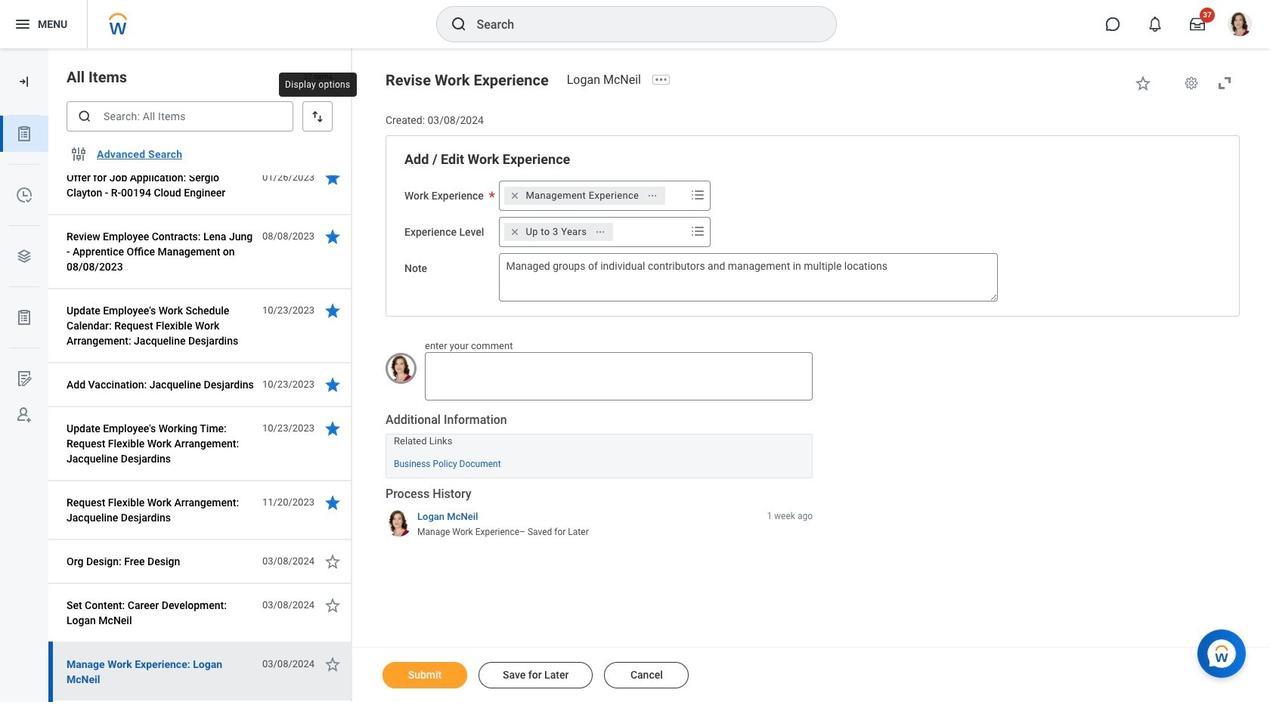 Task type: locate. For each thing, give the bounding box(es) containing it.
related actions image down management experience, press delete to clear value. option
[[595, 227, 606, 237]]

search image
[[449, 15, 468, 33], [77, 109, 92, 124]]

star image
[[1134, 74, 1152, 92], [324, 169, 342, 187], [324, 228, 342, 246], [324, 376, 342, 394], [324, 420, 342, 438], [324, 553, 342, 571]]

employee's photo (logan mcneil) image
[[386, 353, 417, 384]]

0 vertical spatial related actions image
[[647, 190, 658, 201]]

up to 3 years, press delete to clear value. option
[[505, 223, 613, 241]]

management experience element
[[526, 189, 639, 202]]

star image
[[324, 302, 342, 320], [324, 494, 342, 512], [324, 597, 342, 615], [324, 656, 342, 674]]

1 horizontal spatial related actions image
[[647, 190, 658, 201]]

related actions image inside up to 3 years, press delete to clear value. option
[[595, 227, 606, 237]]

process history region
[[386, 486, 813, 544]]

1 vertical spatial related actions image
[[595, 227, 606, 237]]

None text field
[[499, 253, 998, 301], [425, 352, 813, 401], [499, 253, 998, 301], [425, 352, 813, 401]]

prompts image
[[689, 222, 707, 240]]

configure image
[[70, 145, 88, 163]]

0 horizontal spatial related actions image
[[595, 227, 606, 237]]

x small image
[[508, 224, 523, 239]]

additional information region
[[386, 412, 813, 479]]

sort image
[[310, 109, 325, 124]]

0 horizontal spatial search image
[[77, 109, 92, 124]]

1 vertical spatial search image
[[77, 109, 92, 124]]

tooltip
[[274, 68, 361, 101]]

0 vertical spatial search image
[[449, 15, 468, 33]]

management experience, press delete to clear value. option
[[505, 187, 666, 205]]

notifications large image
[[1148, 17, 1163, 32]]

justify image
[[14, 15, 32, 33]]

4 star image from the top
[[324, 656, 342, 674]]

related actions image left prompts image
[[647, 190, 658, 201]]

inbox large image
[[1190, 17, 1205, 32]]

Search: All Items text field
[[67, 101, 293, 132]]

x small image
[[508, 188, 523, 203]]

perspective image
[[15, 247, 33, 265]]

group
[[404, 150, 1221, 301]]

3 star image from the top
[[324, 597, 342, 615]]

related actions image
[[647, 190, 658, 201], [595, 227, 606, 237]]

list
[[0, 116, 48, 433]]

related actions image for management experience element
[[647, 190, 658, 201]]



Task type: describe. For each thing, give the bounding box(es) containing it.
gear image
[[1184, 76, 1199, 91]]

1 star image from the top
[[324, 302, 342, 320]]

clipboard image
[[15, 308, 33, 327]]

clipboard image
[[15, 125, 33, 143]]

rename image
[[15, 370, 33, 388]]

Search Workday  search field
[[477, 8, 805, 41]]

1 horizontal spatial search image
[[449, 15, 468, 33]]

related actions image for the up to 3 years element
[[595, 227, 606, 237]]

user plus image
[[15, 406, 33, 424]]

item list element
[[48, 0, 352, 702]]

profile logan mcneil image
[[1228, 12, 1252, 39]]

transformation import image
[[17, 74, 32, 89]]

2 star image from the top
[[324, 494, 342, 512]]

action bar region
[[352, 647, 1270, 702]]

clock check image
[[15, 186, 33, 204]]

logan mcneil element
[[567, 73, 650, 87]]

up to 3 years element
[[526, 225, 587, 239]]

fullscreen image
[[1216, 74, 1234, 92]]

prompts image
[[689, 186, 707, 204]]



Task type: vqa. For each thing, say whether or not it's contained in the screenshot.
Leadership Management
no



